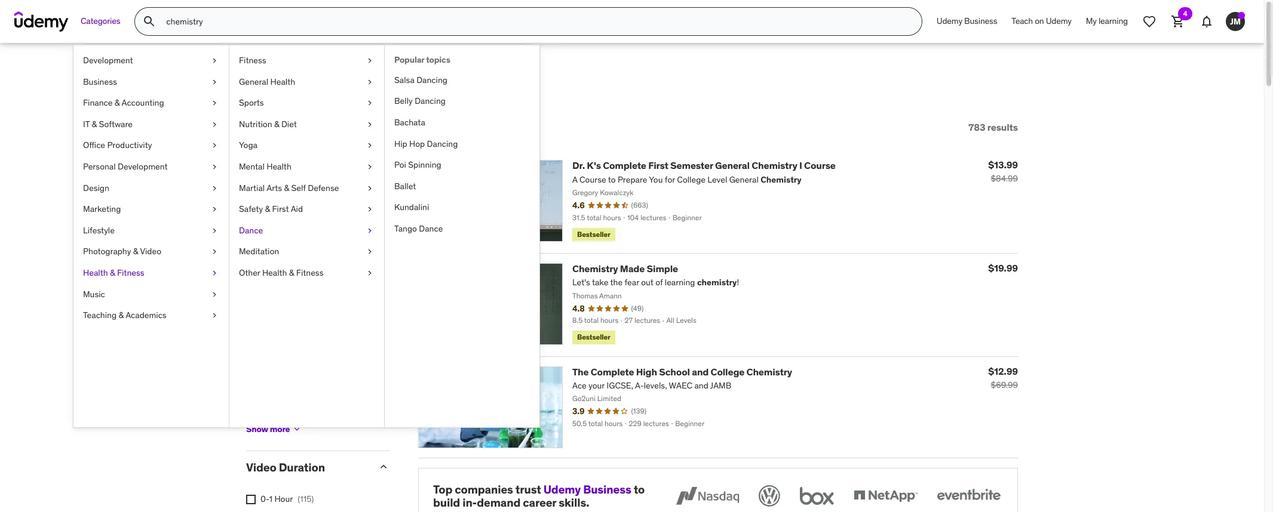 Task type: locate. For each thing, give the bounding box(es) containing it.
xsmall image inside design link
[[210, 183, 219, 194]]

video up 0-
[[246, 461, 276, 475]]

0 vertical spatial small image
[[254, 122, 266, 133]]

783 for 783 results
[[969, 121, 986, 133]]

volkswagen image
[[757, 483, 783, 509]]

health up arts
[[267, 161, 291, 172]]

2 horizontal spatial business
[[965, 16, 998, 26]]

nasdaq image
[[673, 483, 742, 509]]

ballet
[[394, 181, 416, 192]]

xsmall image inside health & fitness link
[[210, 268, 219, 279]]

0 vertical spatial general
[[239, 76, 268, 87]]

1 vertical spatial video
[[246, 461, 276, 475]]

xsmall image inside development link
[[210, 55, 219, 67]]

0 vertical spatial dancing
[[417, 75, 448, 85]]

& for 3.0 & up
[[319, 267, 324, 278]]

business
[[965, 16, 998, 26], [83, 76, 117, 87], [583, 483, 632, 497]]

marketing link
[[74, 199, 229, 220]]

martial arts & self defense
[[239, 183, 339, 193]]

photography & video
[[83, 246, 161, 257]]

1 vertical spatial udemy business link
[[544, 483, 632, 497]]

learning
[[1099, 16, 1128, 26]]

xsmall image for health & fitness
[[210, 268, 219, 279]]

fitness down "photography & video"
[[117, 268, 144, 278]]

office productivity link
[[74, 135, 229, 157]]

0 horizontal spatial first
[[272, 204, 289, 215]]

general right semester
[[715, 160, 750, 172]]

0 horizontal spatial general
[[239, 76, 268, 87]]

mental health
[[239, 161, 291, 172]]

1 vertical spatial general
[[715, 160, 750, 172]]

0 vertical spatial first
[[648, 160, 669, 172]]

xsmall image inside sports link
[[365, 98, 375, 109]]

0 vertical spatial 783
[[246, 71, 280, 95]]

show more button
[[246, 418, 302, 442]]

& right safety
[[265, 204, 270, 215]]

xsmall image for mental health
[[365, 161, 375, 173]]

on
[[1035, 16, 1044, 26]]

college
[[711, 366, 745, 378]]

sports link
[[229, 93, 384, 114]]

& down lifestyle link
[[133, 246, 138, 257]]

results inside 783 results status
[[988, 121, 1018, 133]]

chemistry right college
[[747, 366, 792, 378]]

& for health & fitness
[[110, 268, 115, 278]]

xsmall image inside yoga link
[[365, 140, 375, 152]]

xsmall image inside martial arts & self defense link
[[365, 183, 375, 194]]

xsmall image inside other health & fitness link
[[365, 268, 375, 279]]

0 horizontal spatial small image
[[254, 122, 266, 133]]

udemy business
[[937, 16, 998, 26]]

xsmall image inside marketing link
[[210, 204, 219, 216]]

other health & fitness link
[[229, 263, 384, 284]]

dance element
[[384, 45, 540, 428]]

submit search image
[[142, 14, 157, 29]]

my learning
[[1086, 16, 1128, 26]]

small image
[[378, 303, 390, 315], [378, 462, 390, 474]]

& for photography & video
[[133, 246, 138, 257]]

udemy business link
[[930, 7, 1005, 36], [544, 483, 632, 497]]

photography & video link
[[74, 242, 229, 263]]

783 inside status
[[969, 121, 986, 133]]

ballet link
[[385, 176, 540, 197]]

1 horizontal spatial results
[[988, 121, 1018, 133]]

0 horizontal spatial 783
[[246, 71, 280, 95]]

& down photography on the left
[[110, 268, 115, 278]]

personal development
[[83, 161, 168, 172]]

xsmall image for office productivity
[[210, 140, 219, 152]]

teaching & academics
[[83, 310, 167, 321]]

defense
[[308, 183, 339, 193]]

hip hop dancing link
[[385, 134, 540, 155]]

chemistry
[[752, 160, 798, 172], [572, 263, 618, 275], [747, 366, 792, 378]]

udemy business link left to on the bottom of page
[[544, 483, 632, 497]]

fitness left up
[[296, 268, 324, 278]]

2 horizontal spatial fitness
[[296, 268, 324, 278]]

business up finance
[[83, 76, 117, 87]]

music
[[83, 289, 105, 300]]

the complete high school and college chemistry
[[572, 366, 792, 378]]

show
[[246, 424, 268, 435]]

0 vertical spatial udemy business link
[[930, 7, 1005, 36]]

0 horizontal spatial udemy
[[544, 483, 581, 497]]

general
[[239, 76, 268, 87], [715, 160, 750, 172]]

safety & first aid
[[239, 204, 303, 215]]

chemistry for the complete high school and college chemistry
[[747, 366, 792, 378]]

to
[[634, 483, 645, 497]]

1 vertical spatial small image
[[378, 462, 390, 474]]

dancing down ""chemistry""
[[415, 96, 446, 107]]

1 horizontal spatial udemy
[[937, 16, 963, 26]]

0 vertical spatial chemistry
[[752, 160, 798, 172]]

salsa dancing
[[394, 75, 448, 85]]

& right it
[[92, 119, 97, 130]]

bachata
[[394, 117, 425, 128]]

trust
[[516, 483, 541, 497]]

& left up
[[319, 267, 324, 278]]

health down fitness link
[[270, 76, 295, 87]]

& right finance
[[115, 98, 120, 108]]

made
[[620, 263, 645, 275]]

to build in-demand career skills.
[[433, 483, 645, 511]]

& left 3.0
[[289, 268, 294, 278]]

eventbrite image
[[935, 483, 1003, 509]]

"chemistry"
[[380, 71, 489, 95]]

chemistry left i
[[752, 160, 798, 172]]

xsmall image inside personal development link
[[210, 161, 219, 173]]

xsmall image inside business link
[[210, 76, 219, 88]]

health right other
[[262, 268, 287, 278]]

yoga
[[239, 140, 258, 151]]

first
[[648, 160, 669, 172], [272, 204, 289, 215]]

wishlist image
[[1143, 14, 1157, 29]]

teach on udemy link
[[1005, 7, 1079, 36]]

xsmall image
[[210, 76, 219, 88], [365, 76, 375, 88], [210, 98, 219, 109], [210, 119, 219, 131], [210, 140, 219, 152], [365, 140, 375, 152], [365, 161, 375, 173], [210, 183, 219, 194], [365, 183, 375, 194], [210, 204, 219, 216], [365, 204, 375, 216], [365, 225, 375, 237], [210, 246, 219, 258], [210, 268, 219, 279], [365, 268, 375, 279], [210, 289, 219, 301], [210, 310, 219, 322], [246, 337, 256, 347], [246, 359, 256, 368]]

xsmall image for teaching & academics
[[210, 310, 219, 322]]

meditation link
[[229, 242, 384, 263]]

xsmall image inside mental health link
[[365, 161, 375, 173]]

1 vertical spatial first
[[272, 204, 289, 215]]

build
[[433, 496, 460, 511]]

marketing
[[83, 204, 121, 215]]

video
[[140, 246, 161, 257], [246, 461, 276, 475]]

video down lifestyle link
[[140, 246, 161, 257]]

demand
[[477, 496, 521, 511]]

& for safety & first aid
[[265, 204, 270, 215]]

dance
[[419, 223, 443, 234], [239, 225, 263, 236]]

& left self
[[284, 183, 289, 193]]

development down categories dropdown button
[[83, 55, 133, 66]]

small image left filter
[[254, 122, 266, 133]]

xsmall image inside office productivity link
[[210, 140, 219, 152]]

development
[[83, 55, 133, 66], [118, 161, 168, 172]]

1 horizontal spatial business
[[583, 483, 632, 497]]

tango dance link
[[385, 219, 540, 240]]

1 horizontal spatial first
[[648, 160, 669, 172]]

dancing down topics
[[417, 75, 448, 85]]

complete right k's
[[603, 160, 646, 172]]

belly dancing
[[394, 96, 446, 107]]

more
[[270, 424, 290, 435]]

1 horizontal spatial udemy business link
[[930, 7, 1005, 36]]

first left aid
[[272, 204, 289, 215]]

1 vertical spatial business
[[83, 76, 117, 87]]

semester
[[671, 160, 713, 172]]

1 vertical spatial chemistry
[[572, 263, 618, 275]]

1 horizontal spatial 783
[[969, 121, 986, 133]]

1 vertical spatial results
[[988, 121, 1018, 133]]

xsmall image inside photography & video link
[[210, 246, 219, 258]]

1 horizontal spatial small image
[[378, 171, 390, 183]]

2 vertical spatial chemistry
[[747, 366, 792, 378]]

xsmall image inside dance link
[[365, 225, 375, 237]]

hip hop dancing
[[394, 138, 458, 149]]

& right teaching
[[119, 310, 124, 321]]

0-
[[261, 494, 269, 505]]

development link
[[74, 50, 229, 71]]

general health
[[239, 76, 295, 87]]

1 horizontal spatial video
[[246, 461, 276, 475]]

kundalini
[[394, 202, 429, 213]]

chemistry for dr. k's complete first semester general chemistry i course
[[752, 160, 798, 172]]

português
[[261, 421, 299, 432]]

0 vertical spatial results
[[285, 71, 347, 95]]

nutrition & diet
[[239, 119, 297, 130]]

xsmall image inside fitness link
[[365, 55, 375, 67]]

0 horizontal spatial results
[[285, 71, 347, 95]]

dr. k's complete first semester general chemistry i course link
[[572, 160, 836, 172]]

dancing right hop
[[427, 138, 458, 149]]

xsmall image inside safety & first aid link
[[365, 204, 375, 216]]

categories button
[[74, 7, 127, 36]]

$12.99 $69.99
[[989, 365, 1018, 391]]

$84.99
[[991, 174, 1018, 184]]

fitness up 'general health'
[[239, 55, 266, 66]]

1 horizontal spatial general
[[715, 160, 750, 172]]

first left semester
[[648, 160, 669, 172]]

& left diet
[[274, 119, 279, 130]]

1 vertical spatial 783
[[969, 121, 986, 133]]

general up sports
[[239, 76, 268, 87]]

0 vertical spatial small image
[[378, 303, 390, 315]]

complete
[[603, 160, 646, 172], [591, 366, 634, 378]]

& for nutrition & diet
[[274, 119, 279, 130]]

xsmall image inside 'finance & accounting' link
[[210, 98, 219, 109]]

783 results status
[[969, 121, 1018, 133]]

2 vertical spatial business
[[583, 483, 632, 497]]

software
[[99, 119, 133, 130]]

xsmall image inside show more button
[[292, 425, 302, 435]]

first inside safety & first aid link
[[272, 204, 289, 215]]

poi spinning
[[394, 160, 441, 170]]

$13.99 $84.99
[[989, 159, 1018, 184]]

small image
[[254, 122, 266, 133], [378, 171, 390, 183]]

dance down safety
[[239, 225, 263, 236]]

783 results for "chemistry"
[[246, 71, 489, 95]]

chemistry left made
[[572, 263, 618, 275]]

results up nutrition & diet link
[[285, 71, 347, 95]]

complete right the
[[591, 366, 634, 378]]

xsmall image inside teaching & academics link
[[210, 310, 219, 322]]

dancing for salsa dancing
[[417, 75, 448, 85]]

small image left ballet
[[378, 171, 390, 183]]

filter button
[[246, 109, 299, 146]]

results for 783 results for "chemistry"
[[285, 71, 347, 95]]

xsmall image for development
[[210, 55, 219, 67]]

xsmall image inside it & software link
[[210, 119, 219, 131]]

udemy image
[[14, 11, 69, 32]]

personal development link
[[74, 157, 229, 178]]

xsmall image for photography & video
[[210, 246, 219, 258]]

1 vertical spatial small image
[[378, 171, 390, 183]]

business left to on the bottom of page
[[583, 483, 632, 497]]

0 vertical spatial video
[[140, 246, 161, 257]]

udemy business link left teach
[[930, 7, 1005, 36]]

categories
[[81, 16, 120, 26]]

xsmall image for music
[[210, 289, 219, 301]]

783
[[246, 71, 280, 95], [969, 121, 986, 133]]

accounting
[[122, 98, 164, 108]]

development down office productivity link
[[118, 161, 168, 172]]

xsmall image for dance
[[365, 225, 375, 237]]

health & fitness link
[[74, 263, 229, 284]]

xsmall image
[[210, 55, 219, 67], [365, 55, 375, 67], [365, 98, 375, 109], [365, 119, 375, 131], [210, 161, 219, 173], [210, 225, 219, 237], [365, 246, 375, 258], [246, 380, 256, 389], [246, 401, 256, 411], [292, 425, 302, 435], [246, 496, 256, 505]]

dance right tango
[[419, 223, 443, 234]]

health for mental health
[[267, 161, 291, 172]]

xsmall image inside nutrition & diet link
[[365, 119, 375, 131]]

1 vertical spatial complete
[[591, 366, 634, 378]]

music link
[[74, 284, 229, 305]]

xsmall image for show more
[[292, 425, 302, 435]]

xsmall image inside music link
[[210, 289, 219, 301]]

xsmall image inside lifestyle link
[[210, 225, 219, 237]]

business left teach
[[965, 16, 998, 26]]

xsmall image inside general health link
[[365, 76, 375, 88]]

simple
[[647, 263, 678, 275]]

jm link
[[1221, 7, 1250, 36]]

xsmall image inside meditation link
[[365, 246, 375, 258]]

1 vertical spatial dancing
[[415, 96, 446, 107]]

783 results
[[969, 121, 1018, 133]]

results up $13.99
[[988, 121, 1018, 133]]



Task type: vqa. For each thing, say whether or not it's contained in the screenshot.
783 results status
yes



Task type: describe. For each thing, give the bounding box(es) containing it.
school
[[659, 366, 690, 378]]

& for it & software
[[92, 119, 97, 130]]

yoga link
[[229, 135, 384, 157]]

xsmall image for martial arts & self defense
[[365, 183, 375, 194]]

health for general health
[[270, 76, 295, 87]]

top companies trust udemy business
[[433, 483, 632, 497]]

safety & first aid link
[[229, 199, 384, 220]]

other
[[239, 268, 260, 278]]

finance & accounting link
[[74, 93, 229, 114]]

notifications image
[[1200, 14, 1214, 29]]

my
[[1086, 16, 1097, 26]]

0 horizontal spatial business
[[83, 76, 117, 87]]

course
[[804, 160, 836, 172]]

2 vertical spatial dancing
[[427, 138, 458, 149]]

ratings button
[[246, 170, 368, 184]]

productivity
[[107, 140, 152, 151]]

companies
[[455, 483, 513, 497]]

dancing for belly dancing
[[415, 96, 446, 107]]

diet
[[281, 119, 297, 130]]

teach
[[1012, 16, 1033, 26]]

xsmall image for nutrition & diet
[[365, 119, 375, 131]]

xsmall image for meditation
[[365, 246, 375, 258]]

results for 783 results
[[988, 121, 1018, 133]]

xsmall image for finance & accounting
[[210, 98, 219, 109]]

career
[[523, 496, 556, 511]]

0 horizontal spatial video
[[140, 246, 161, 257]]

0 vertical spatial development
[[83, 55, 133, 66]]

video duration
[[246, 461, 325, 475]]

up
[[326, 267, 336, 278]]

1 horizontal spatial fitness
[[239, 55, 266, 66]]

popular topics
[[394, 54, 450, 65]]

general health link
[[229, 71, 384, 93]]

safety
[[239, 204, 263, 215]]

office
[[83, 140, 105, 151]]

fitness link
[[229, 50, 384, 71]]

bachata link
[[385, 112, 540, 134]]

it & software link
[[74, 114, 229, 135]]

1 vertical spatial development
[[118, 161, 168, 172]]

teaching & academics link
[[74, 305, 229, 327]]

aid
[[291, 204, 303, 215]]

hip
[[394, 138, 407, 149]]

xsmall image for yoga
[[365, 140, 375, 152]]

salsa dancing link
[[385, 70, 540, 91]]

xsmall image for design
[[210, 183, 219, 194]]

0 horizontal spatial udemy business link
[[544, 483, 632, 497]]

filter
[[268, 121, 292, 133]]

1 small image from the top
[[378, 303, 390, 315]]

lifestyle link
[[74, 220, 229, 242]]

xsmall image for fitness
[[365, 55, 375, 67]]

nutrition & diet link
[[229, 114, 384, 135]]

3.0 & up
[[305, 267, 336, 278]]

xsmall image for safety & first aid
[[365, 204, 375, 216]]

0 horizontal spatial dance
[[239, 225, 263, 236]]

xsmall image for business
[[210, 76, 219, 88]]

netapp image
[[852, 483, 920, 509]]

& for teaching & academics
[[119, 310, 124, 321]]

office productivity
[[83, 140, 152, 151]]

& for finance & accounting
[[115, 98, 120, 108]]

show more
[[246, 424, 290, 435]]

chemistry made simple
[[572, 263, 678, 275]]

meditation
[[239, 246, 279, 257]]

other health & fitness
[[239, 268, 324, 278]]

design
[[83, 183, 109, 193]]

xsmall image for personal development
[[210, 161, 219, 173]]

xsmall image for other health & fitness
[[365, 268, 375, 279]]

teach on udemy
[[1012, 16, 1072, 26]]

spinning
[[408, 160, 441, 170]]

duration
[[279, 461, 325, 475]]

xsmall image for general health
[[365, 76, 375, 88]]

arts
[[267, 183, 282, 193]]

2 small image from the top
[[378, 462, 390, 474]]

tango dance
[[394, 223, 443, 234]]

for
[[351, 71, 376, 95]]

belly
[[394, 96, 413, 107]]

1 horizontal spatial dance
[[419, 223, 443, 234]]

martial
[[239, 183, 265, 193]]

and
[[692, 366, 709, 378]]

teaching
[[83, 310, 117, 321]]

finance & accounting
[[83, 98, 164, 108]]

health for other health & fitness
[[262, 268, 287, 278]]

xsmall image for lifestyle
[[210, 225, 219, 237]]

dr. k's complete first semester general chemistry i course
[[572, 160, 836, 172]]

3.0
[[305, 267, 317, 278]]

0 vertical spatial business
[[965, 16, 998, 26]]

top
[[433, 483, 453, 497]]

xsmall image for it & software
[[210, 119, 219, 131]]

topics
[[426, 54, 450, 65]]

mental
[[239, 161, 265, 172]]

Search for anything text field
[[164, 11, 908, 32]]

shopping cart with 4 items image
[[1171, 14, 1186, 29]]

small image inside "filter" button
[[254, 122, 266, 133]]

$13.99
[[989, 159, 1018, 171]]

health up music
[[83, 268, 108, 278]]

$19.99
[[989, 262, 1018, 274]]

you have alerts image
[[1238, 12, 1245, 19]]

0 vertical spatial complete
[[603, 160, 646, 172]]

nutrition
[[239, 119, 272, 130]]

chemistry made simple link
[[572, 263, 678, 275]]

0-1 hour (115)
[[261, 494, 314, 505]]

box image
[[797, 483, 837, 509]]

i
[[800, 160, 802, 172]]

poi
[[394, 160, 406, 170]]

self
[[291, 183, 306, 193]]

2 horizontal spatial udemy
[[1046, 16, 1072, 26]]

my learning link
[[1079, 7, 1135, 36]]

it
[[83, 119, 90, 130]]

photography
[[83, 246, 131, 257]]

academics
[[126, 310, 167, 321]]

health & fitness
[[83, 268, 144, 278]]

xsmall image for sports
[[365, 98, 375, 109]]

tango
[[394, 223, 417, 234]]

0 horizontal spatial fitness
[[117, 268, 144, 278]]

design link
[[74, 178, 229, 199]]

783 for 783 results for "chemistry"
[[246, 71, 280, 95]]

4
[[1183, 9, 1188, 18]]

the complete high school and college chemistry link
[[572, 366, 792, 378]]

xsmall image for marketing
[[210, 204, 219, 216]]



